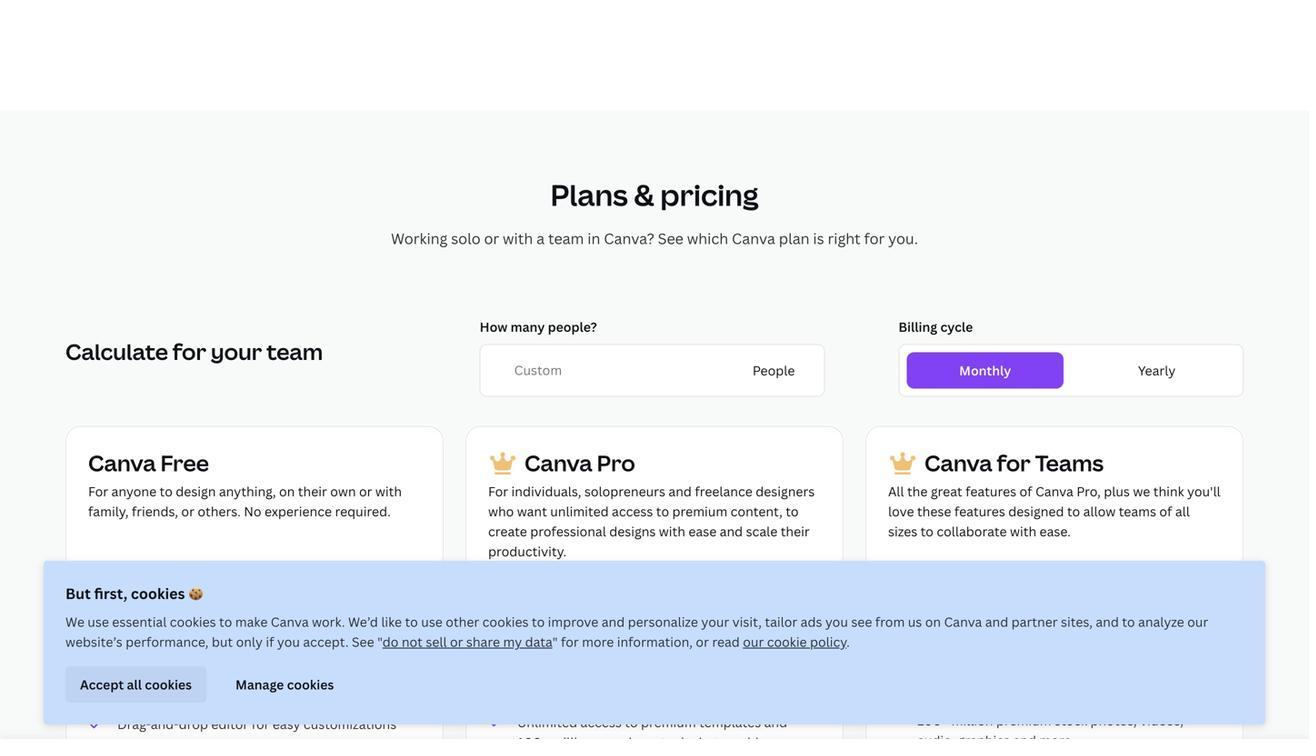 Task type: describe. For each thing, give the bounding box(es) containing it.
policy
[[810, 633, 847, 651]]

3 and from the left
[[1096, 613, 1119, 631]]

see
[[852, 613, 873, 631]]

" inside we use essential cookies to make canva work. we'd like to use other cookies to improve and personalize your visit, tailor ads you see from us on canva and partner sites, and to analyze our website's performance, but only if you accept. see "
[[378, 633, 383, 651]]

3 to from the left
[[532, 613, 545, 631]]

2 to from the left
[[405, 613, 418, 631]]

only
[[236, 633, 263, 651]]

plan
[[779, 229, 810, 248]]

we use essential cookies to make canva work. we'd like to use other cookies to improve and personalize your visit, tailor ads you see from us on canva and partner sites, and to analyze our website's performance, but only if you accept. see "
[[65, 613, 1209, 651]]

team
[[548, 229, 584, 248]]

working solo or with a team in canva? see which canva plan is right for you.
[[391, 229, 918, 248]]

plans & pricing
[[551, 175, 759, 215]]

canva?
[[604, 229, 655, 248]]

on
[[926, 613, 941, 631]]

cookie
[[767, 633, 807, 651]]

but
[[65, 584, 91, 603]]

sell
[[426, 633, 447, 651]]

work.
[[312, 613, 345, 631]]

you.
[[889, 229, 918, 248]]

0 horizontal spatial or
[[450, 633, 463, 651]]

0 vertical spatial for
[[865, 229, 885, 248]]

analyze
[[1139, 613, 1185, 631]]

like
[[381, 613, 402, 631]]

us
[[908, 613, 922, 631]]

from
[[876, 613, 905, 631]]

with
[[503, 229, 533, 248]]

ads
[[801, 613, 823, 631]]

but
[[212, 633, 233, 651]]

data
[[525, 633, 553, 651]]

first,
[[94, 584, 127, 603]]

essential
[[112, 613, 167, 631]]

our cookie policy link
[[743, 633, 847, 651]]

1 vertical spatial for
[[561, 633, 579, 651]]

1 and from the left
[[602, 613, 625, 631]]

1 vertical spatial our
[[743, 633, 764, 651]]

accept
[[80, 676, 124, 693]]

2 use from the left
[[421, 613, 443, 631]]

pricing
[[661, 175, 759, 215]]

&
[[634, 175, 655, 215]]

solo
[[451, 229, 481, 248]]

working
[[391, 229, 448, 248]]

if
[[266, 633, 274, 651]]

see inside we use essential cookies to make canva work. we'd like to use other cookies to improve and personalize your visit, tailor ads you see from us on canva and partner sites, and to analyze our website's performance, but only if you accept. see "
[[352, 633, 374, 651]]

but first, cookies 🍪
[[65, 584, 203, 603]]

tailor
[[765, 613, 798, 631]]

our inside we use essential cookies to make canva work. we'd like to use other cookies to improve and personalize your visit, tailor ads you see from us on canva and partner sites, and to analyze our website's performance, but only if you accept. see "
[[1188, 613, 1209, 631]]

2 " from the left
[[553, 633, 558, 651]]

sites,
[[1061, 613, 1093, 631]]

a
[[537, 229, 545, 248]]

do not sell or share my data link
[[383, 633, 553, 651]]



Task type: locate. For each thing, give the bounding box(es) containing it.
and left 'partner'
[[986, 613, 1009, 631]]

1 horizontal spatial use
[[421, 613, 443, 631]]

all
[[127, 676, 142, 693]]

0 horizontal spatial and
[[602, 613, 625, 631]]

"
[[378, 633, 383, 651], [553, 633, 558, 651]]

cookies down the accept.
[[287, 676, 334, 693]]

to
[[219, 613, 232, 631], [405, 613, 418, 631], [532, 613, 545, 631], [1123, 613, 1136, 631]]

1 horizontal spatial canva
[[732, 229, 776, 248]]

accept all cookies
[[80, 676, 192, 693]]

read
[[712, 633, 740, 651]]

2 horizontal spatial or
[[696, 633, 709, 651]]

" down like
[[378, 633, 383, 651]]

personalize
[[628, 613, 698, 631]]

manage cookies
[[236, 676, 334, 693]]

0 vertical spatial our
[[1188, 613, 1209, 631]]

0 horizontal spatial canva
[[271, 613, 309, 631]]

.
[[847, 633, 850, 651]]

or
[[484, 229, 499, 248], [450, 633, 463, 651], [696, 633, 709, 651]]

cookies
[[131, 584, 185, 603], [170, 613, 216, 631], [483, 613, 529, 631], [145, 676, 192, 693], [287, 676, 334, 693]]

for
[[865, 229, 885, 248], [561, 633, 579, 651]]

0 horizontal spatial see
[[352, 633, 374, 651]]

is
[[813, 229, 825, 248]]

visit,
[[733, 613, 762, 631]]

1 horizontal spatial and
[[986, 613, 1009, 631]]

1 horizontal spatial or
[[484, 229, 499, 248]]

share
[[466, 633, 500, 651]]

your
[[702, 613, 730, 631]]

0 horizontal spatial our
[[743, 633, 764, 651]]

2 horizontal spatial and
[[1096, 613, 1119, 631]]

cookies down 🍪
[[170, 613, 216, 631]]

use up sell
[[421, 613, 443, 631]]

1 vertical spatial you
[[277, 633, 300, 651]]

and
[[602, 613, 625, 631], [986, 613, 1009, 631], [1096, 613, 1119, 631]]

2 horizontal spatial canva
[[945, 613, 983, 631]]

4 to from the left
[[1123, 613, 1136, 631]]

0 horizontal spatial for
[[561, 633, 579, 651]]

you right if
[[277, 633, 300, 651]]

and right sites,
[[1096, 613, 1119, 631]]

0 horizontal spatial you
[[277, 633, 300, 651]]

right
[[828, 229, 861, 248]]

0 vertical spatial see
[[658, 229, 684, 248]]

you
[[826, 613, 848, 631], [277, 633, 300, 651]]

or left read
[[696, 633, 709, 651]]

cookies right all at bottom
[[145, 676, 192, 693]]

improve
[[548, 613, 599, 631]]

0 horizontal spatial use
[[88, 613, 109, 631]]

performance,
[[126, 633, 209, 651]]

information,
[[617, 633, 693, 651]]

and up do not sell or share my data " for more information, or read our cookie policy .
[[602, 613, 625, 631]]

1 horizontal spatial for
[[865, 229, 885, 248]]

to up data
[[532, 613, 545, 631]]

see down "we'd"
[[352, 633, 374, 651]]

1 horizontal spatial our
[[1188, 613, 1209, 631]]

plans
[[551, 175, 628, 215]]

accept.
[[303, 633, 349, 651]]

partner
[[1012, 613, 1058, 631]]

for down improve
[[561, 633, 579, 651]]

canva up if
[[271, 613, 309, 631]]

manage cookies button
[[221, 667, 349, 703]]

canva left plan
[[732, 229, 776, 248]]

1 horizontal spatial you
[[826, 613, 848, 631]]

2 and from the left
[[986, 613, 1009, 631]]

you up policy
[[826, 613, 848, 631]]

or right sell
[[450, 633, 463, 651]]

manage
[[236, 676, 284, 693]]

in
[[588, 229, 601, 248]]

canva
[[732, 229, 776, 248], [271, 613, 309, 631], [945, 613, 983, 631]]

more
[[582, 633, 614, 651]]

do not sell or share my data " for more information, or read our cookie policy .
[[383, 633, 850, 651]]

use up the website's
[[88, 613, 109, 631]]

1 to from the left
[[219, 613, 232, 631]]

1 " from the left
[[378, 633, 383, 651]]

1 vertical spatial see
[[352, 633, 374, 651]]

our right analyze
[[1188, 613, 1209, 631]]

use
[[88, 613, 109, 631], [421, 613, 443, 631]]

see left which
[[658, 229, 684, 248]]

or right solo
[[484, 229, 499, 248]]

" down improve
[[553, 633, 558, 651]]

cookies up my
[[483, 613, 529, 631]]

0 vertical spatial you
[[826, 613, 848, 631]]

1 horizontal spatial see
[[658, 229, 684, 248]]

website's
[[65, 633, 123, 651]]

canva right on
[[945, 613, 983, 631]]

other
[[446, 613, 480, 631]]

which
[[687, 229, 729, 248]]

see
[[658, 229, 684, 248], [352, 633, 374, 651]]

0 horizontal spatial "
[[378, 633, 383, 651]]

to left analyze
[[1123, 613, 1136, 631]]

not
[[402, 633, 423, 651]]

cookies up essential at the bottom of page
[[131, 584, 185, 603]]

accept all cookies button
[[65, 667, 206, 703]]

my
[[503, 633, 522, 651]]

do
[[383, 633, 399, 651]]

make
[[235, 613, 268, 631]]

for left you. on the right top
[[865, 229, 885, 248]]

we
[[65, 613, 84, 631]]

to right like
[[405, 613, 418, 631]]

to up but
[[219, 613, 232, 631]]

🍪
[[188, 584, 203, 603]]

our
[[1188, 613, 1209, 631], [743, 633, 764, 651]]

1 horizontal spatial "
[[553, 633, 558, 651]]

1 use from the left
[[88, 613, 109, 631]]

our down visit,
[[743, 633, 764, 651]]

we'd
[[348, 613, 378, 631]]



Task type: vqa. For each thing, say whether or not it's contained in the screenshot.
the middle The Canva
yes



